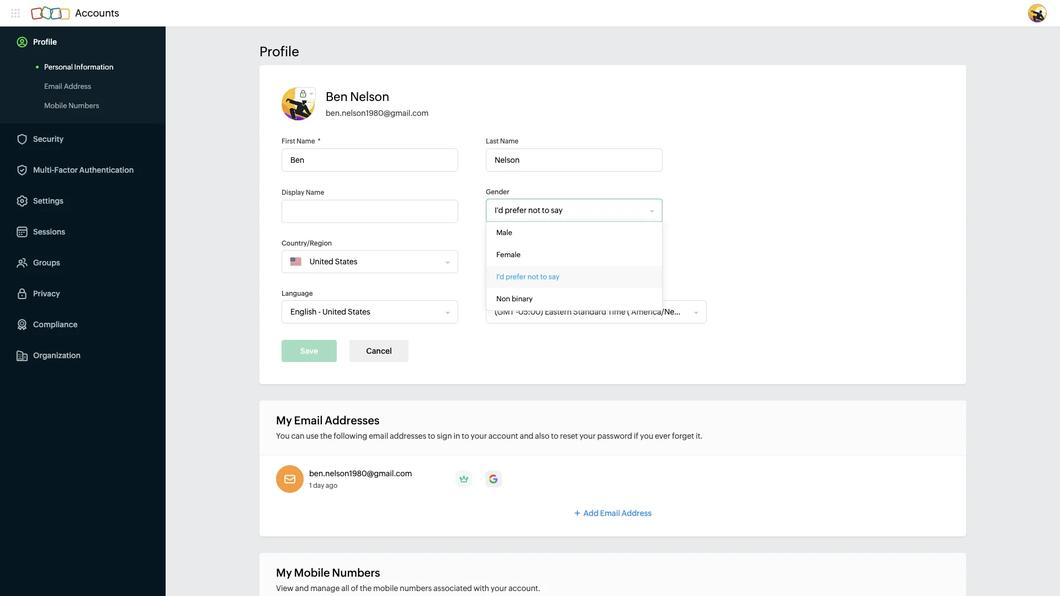 Task type: vqa. For each thing, say whether or not it's contained in the screenshot.
'Makeprimary' Icon
no



Task type: locate. For each thing, give the bounding box(es) containing it.
sessions
[[33, 228, 65, 236]]

ben.nelson1980@gmail.com down nelson
[[326, 109, 429, 118]]

personal
[[44, 63, 73, 71]]

female
[[497, 251, 521, 259]]

0 horizontal spatial your
[[471, 432, 487, 441]]

0 vertical spatial email
[[44, 82, 62, 91]]

name for last
[[500, 138, 519, 145]]

your right reset
[[580, 432, 596, 441]]

0 horizontal spatial email
[[44, 82, 62, 91]]

email inside my email addresses you can use the following email addresses to sign in to your account and also to reset your password if you ever forget it.
[[294, 414, 323, 427]]

my email addresses you can use the following email addresses to sign in to your account and also to reset your password if you ever forget it.
[[276, 414, 703, 441]]

name left the * at left
[[297, 138, 315, 145]]

your
[[471, 432, 487, 441], [580, 432, 596, 441], [491, 584, 507, 593]]

name
[[297, 138, 315, 145], [500, 138, 519, 145], [306, 189, 324, 197]]

not
[[528, 273, 539, 281]]

0 vertical spatial and
[[520, 432, 534, 441]]

2 horizontal spatial email
[[600, 509, 620, 518]]

email up use
[[294, 414, 323, 427]]

name right display
[[306, 189, 324, 197]]

numbers
[[68, 102, 99, 110], [332, 567, 380, 580]]

1 vertical spatial my
[[276, 567, 292, 580]]

view
[[276, 584, 294, 593]]

addresses
[[390, 432, 427, 441]]

i'd
[[497, 273, 505, 281]]

1 horizontal spatial address
[[622, 509, 652, 518]]

profile
[[33, 38, 57, 46], [260, 44, 299, 59]]

add
[[584, 509, 599, 518]]

name right last
[[500, 138, 519, 145]]

prefer
[[506, 273, 526, 281]]

None text field
[[282, 200, 459, 223]]

mprivacy image
[[296, 88, 311, 100]]

email
[[44, 82, 62, 91], [294, 414, 323, 427], [600, 509, 620, 518]]

1 vertical spatial mobile
[[294, 567, 330, 580]]

sign
[[437, 432, 452, 441]]

email down personal
[[44, 82, 62, 91]]

ben.nelson1980@gmail.com
[[326, 109, 429, 118], [309, 470, 412, 478]]

my for my mobile numbers
[[276, 567, 292, 580]]

to left say
[[540, 273, 547, 281]]

0 horizontal spatial the
[[320, 432, 332, 441]]

add email address
[[584, 509, 652, 518]]

1 horizontal spatial mobile
[[294, 567, 330, 580]]

0 vertical spatial numbers
[[68, 102, 99, 110]]

ben
[[326, 90, 348, 104]]

1 vertical spatial email
[[294, 414, 323, 427]]

None field
[[487, 199, 651, 222], [301, 251, 442, 273], [487, 251, 651, 273], [282, 301, 446, 323], [487, 301, 695, 323], [487, 199, 651, 222], [301, 251, 442, 273], [487, 251, 651, 273], [282, 301, 446, 323], [487, 301, 695, 323]]

ever
[[655, 432, 671, 441]]

display name
[[282, 189, 324, 197]]

0 vertical spatial mobile
[[44, 102, 67, 110]]

address down personal information
[[64, 82, 91, 91]]

1 my from the top
[[276, 414, 292, 427]]

mobile
[[373, 584, 398, 593]]

multi-
[[33, 166, 54, 175]]

associated
[[434, 584, 472, 593]]

2 vertical spatial email
[[600, 509, 620, 518]]

0 horizontal spatial address
[[64, 82, 91, 91]]

address right add
[[622, 509, 652, 518]]

settings
[[33, 197, 63, 206]]

the right the of
[[360, 584, 372, 593]]

0 horizontal spatial profile
[[33, 38, 57, 46]]

1 vertical spatial and
[[295, 584, 309, 593]]

to
[[540, 273, 547, 281], [428, 432, 435, 441], [462, 432, 469, 441], [551, 432, 559, 441]]

0 horizontal spatial and
[[295, 584, 309, 593]]

1 horizontal spatial and
[[520, 432, 534, 441]]

email right add
[[600, 509, 620, 518]]

2 horizontal spatial your
[[580, 432, 596, 441]]

and right view
[[295, 584, 309, 593]]

1 vertical spatial address
[[622, 509, 652, 518]]

and left also on the bottom of page
[[520, 432, 534, 441]]

mobile up manage
[[294, 567, 330, 580]]

1 horizontal spatial numbers
[[332, 567, 380, 580]]

and
[[520, 432, 534, 441], [295, 584, 309, 593]]

cancel
[[366, 347, 392, 356]]

name for display
[[306, 189, 324, 197]]

mobile numbers
[[44, 102, 99, 110]]

mobile down email address
[[44, 102, 67, 110]]

the right use
[[320, 432, 332, 441]]

you
[[640, 432, 654, 441]]

to right in
[[462, 432, 469, 441]]

1 horizontal spatial email
[[294, 414, 323, 427]]

numbers up the of
[[332, 567, 380, 580]]

last name
[[486, 138, 519, 145]]

1 horizontal spatial the
[[360, 584, 372, 593]]

0 vertical spatial my
[[276, 414, 292, 427]]

account.
[[509, 584, 541, 593]]

groups
[[33, 259, 60, 267]]

manage
[[311, 584, 340, 593]]

1 vertical spatial numbers
[[332, 567, 380, 580]]

the
[[320, 432, 332, 441], [360, 584, 372, 593]]

email address
[[44, 82, 91, 91]]

save
[[301, 347, 318, 356]]

numbers down email address
[[68, 102, 99, 110]]

mobile inside my mobile numbers view and manage all of the mobile numbers associated with your account.
[[294, 567, 330, 580]]

address
[[64, 82, 91, 91], [622, 509, 652, 518]]

mobile
[[44, 102, 67, 110], [294, 567, 330, 580]]

profile up personal
[[33, 38, 57, 46]]

state
[[486, 240, 503, 247]]

None text field
[[282, 149, 459, 172], [486, 149, 663, 172], [282, 149, 459, 172], [486, 149, 663, 172]]

your inside my mobile numbers view and manage all of the mobile numbers associated with your account.
[[491, 584, 507, 593]]

my for my email addresses
[[276, 414, 292, 427]]

1 vertical spatial the
[[360, 584, 372, 593]]

to right also on the bottom of page
[[551, 432, 559, 441]]

1 vertical spatial ben.nelson1980@gmail.com
[[309, 470, 412, 478]]

2 my from the top
[[276, 567, 292, 580]]

1 horizontal spatial your
[[491, 584, 507, 593]]

also
[[535, 432, 550, 441]]

profile up mprivacy image
[[260, 44, 299, 59]]

ago
[[326, 482, 338, 490]]

security
[[33, 135, 64, 144]]

0 vertical spatial address
[[64, 82, 91, 91]]

ben.nelson1980@gmail.com up ago at the bottom
[[309, 470, 412, 478]]

my
[[276, 414, 292, 427], [276, 567, 292, 580]]

language
[[282, 290, 313, 298]]

1
[[309, 482, 312, 490]]

your right with
[[491, 584, 507, 593]]

my inside my mobile numbers view and manage all of the mobile numbers associated with your account.
[[276, 567, 292, 580]]

0 vertical spatial the
[[320, 432, 332, 441]]

can
[[291, 432, 305, 441]]

*
[[318, 138, 321, 145]]

my up view
[[276, 567, 292, 580]]

the inside my mobile numbers view and manage all of the mobile numbers associated with your account.
[[360, 584, 372, 593]]

your right in
[[471, 432, 487, 441]]

my inside my email addresses you can use the following email addresses to sign in to your account and also to reset your password if you ever forget it.
[[276, 414, 292, 427]]

my up you
[[276, 414, 292, 427]]

the inside my email addresses you can use the following email addresses to sign in to your account and also to reset your password if you ever forget it.
[[320, 432, 332, 441]]



Task type: describe. For each thing, give the bounding box(es) containing it.
reset
[[560, 432, 578, 441]]

0 horizontal spatial mobile
[[44, 102, 67, 110]]

first
[[282, 138, 295, 145]]

if
[[634, 432, 639, 441]]

addresses
[[325, 414, 380, 427]]

authentication
[[79, 166, 134, 175]]

following
[[334, 432, 367, 441]]

email for add
[[600, 509, 620, 518]]

nelson
[[350, 90, 390, 104]]

gender
[[486, 188, 510, 196]]

display
[[282, 189, 305, 197]]

name for first
[[297, 138, 315, 145]]

privacy
[[33, 289, 60, 298]]

say
[[549, 273, 560, 281]]

cancel button
[[350, 340, 409, 362]]

all
[[341, 584, 350, 593]]

0 vertical spatial ben.nelson1980@gmail.com
[[326, 109, 429, 118]]

accounts
[[75, 7, 119, 19]]

time zone
[[486, 290, 518, 298]]

i'd prefer not to say
[[497, 273, 560, 281]]

0 horizontal spatial numbers
[[68, 102, 99, 110]]

with
[[474, 584, 489, 593]]

multi-factor authentication
[[33, 166, 134, 175]]

primary image
[[456, 471, 472, 488]]

information
[[74, 63, 114, 71]]

it.
[[696, 432, 703, 441]]

time
[[486, 290, 502, 298]]

to left sign
[[428, 432, 435, 441]]

male
[[497, 229, 513, 237]]

of
[[351, 584, 359, 593]]

first name *
[[282, 138, 321, 145]]

ben nelson ben.nelson1980@gmail.com
[[326, 90, 429, 118]]

factor
[[54, 166, 78, 175]]

email for my
[[294, 414, 323, 427]]

account
[[489, 432, 518, 441]]

you
[[276, 432, 290, 441]]

non
[[497, 295, 511, 303]]

password
[[598, 432, 633, 441]]

organization
[[33, 351, 81, 360]]

non binary
[[497, 295, 533, 303]]

save button
[[282, 340, 337, 362]]

in
[[454, 432, 460, 441]]

and inside my email addresses you can use the following email addresses to sign in to your account and also to reset your password if you ever forget it.
[[520, 432, 534, 441]]

personal information
[[44, 63, 114, 71]]

numbers
[[400, 584, 432, 593]]

ben.nelson1980@gmail.com 1 day ago
[[309, 470, 412, 490]]

and inside my mobile numbers view and manage all of the mobile numbers associated with your account.
[[295, 584, 309, 593]]

numbers inside my mobile numbers view and manage all of the mobile numbers associated with your account.
[[332, 567, 380, 580]]

email
[[369, 432, 388, 441]]

1 horizontal spatial profile
[[260, 44, 299, 59]]

compliance
[[33, 320, 78, 329]]

use
[[306, 432, 319, 441]]

last
[[486, 138, 499, 145]]

my mobile numbers view and manage all of the mobile numbers associated with your account.
[[276, 567, 541, 593]]

day
[[313, 482, 325, 490]]

country/region
[[282, 240, 332, 247]]

binary
[[512, 295, 533, 303]]

forget
[[672, 432, 695, 441]]

zone
[[503, 290, 518, 298]]



